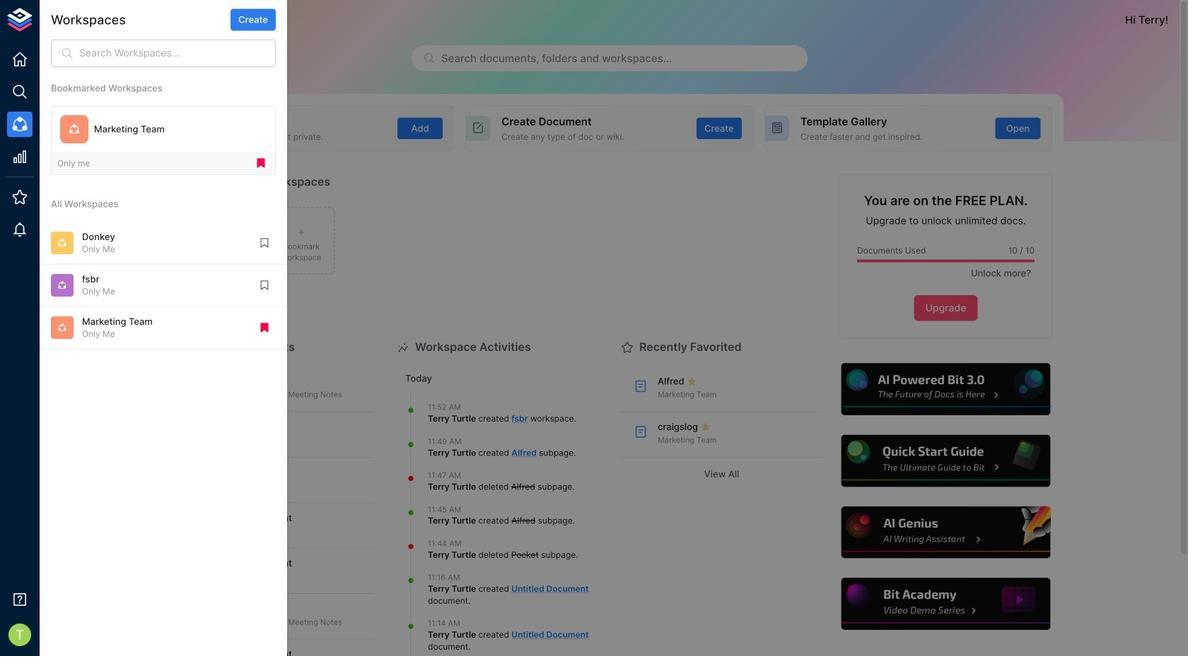 Task type: locate. For each thing, give the bounding box(es) containing it.
2 bookmark image from the top
[[258, 279, 271, 292]]

1 help image from the top
[[839, 362, 1052, 418]]

bookmark image
[[258, 237, 271, 250], [258, 279, 271, 292]]

help image
[[839, 362, 1052, 418], [839, 433, 1052, 490], [839, 505, 1052, 561], [839, 577, 1052, 633]]

1 vertical spatial bookmark image
[[258, 279, 271, 292]]

remove bookmark image
[[258, 322, 271, 334]]

0 vertical spatial bookmark image
[[258, 237, 271, 250]]

Search Workspaces... text field
[[79, 40, 276, 67]]

1 bookmark image from the top
[[258, 237, 271, 250]]



Task type: vqa. For each thing, say whether or not it's contained in the screenshot.
dialog
no



Task type: describe. For each thing, give the bounding box(es) containing it.
remove bookmark image
[[255, 157, 267, 170]]

2 help image from the top
[[839, 433, 1052, 490]]

4 help image from the top
[[839, 577, 1052, 633]]

3 help image from the top
[[839, 505, 1052, 561]]



